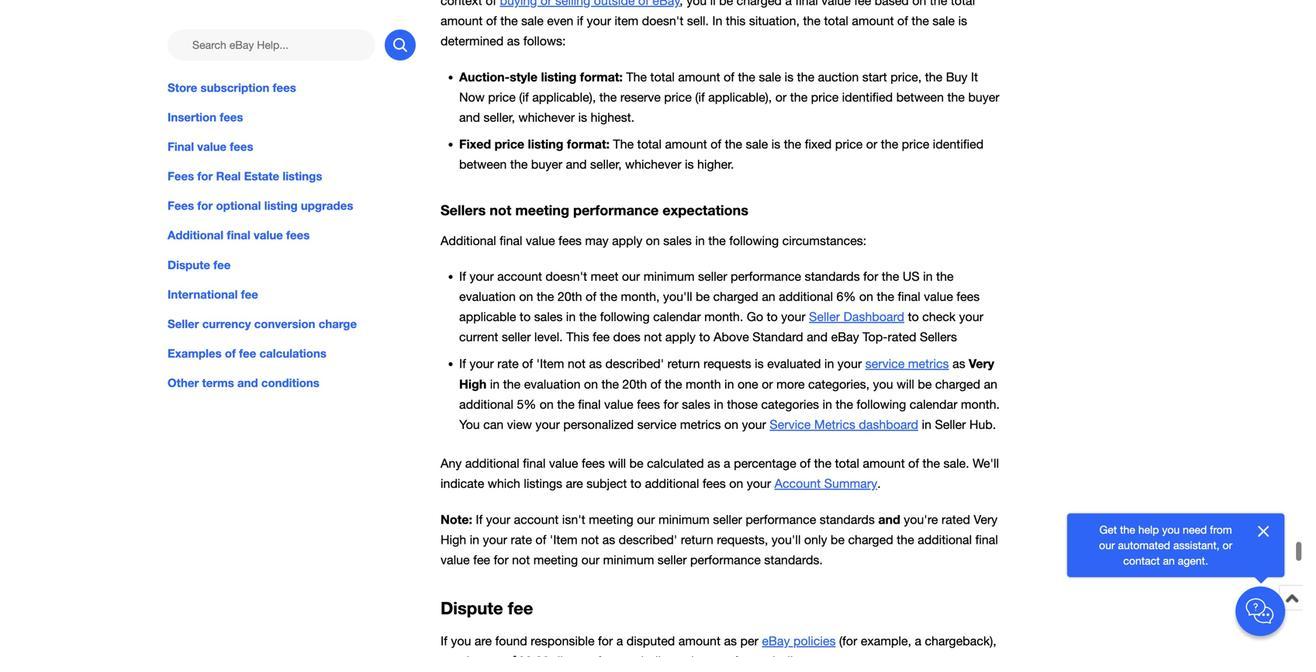Task type: vqa. For each thing, say whether or not it's contained in the screenshot.
Free associated with toptier_stock (758) 100% or Best Offer Free shipping 28 sold
no



Task type: describe. For each thing, give the bounding box(es) containing it.
value inside , you'll be charged a final value fee based on the total amount of the sale even if your item doesn't sell. in this situation, the total amount of the sale is determined as follows:
[[822, 0, 851, 8]]

help
[[1139, 523, 1160, 536]]

us
[[903, 269, 920, 284]]

fixed price listing format:
[[459, 137, 610, 151]]

insertion fees
[[168, 110, 243, 124]]

2 applicable), from the left
[[709, 90, 772, 105]]

on inside , you'll be charged a final value fee based on the total amount of the sale even if your item doesn't sell. in this situation, the total amount of the sale is determined as follows:
[[913, 0, 927, 8]]

in left the one
[[725, 377, 735, 391]]

auction
[[818, 70, 859, 84]]

of inside if your account doesn't meet our minimum seller performance standards for the us in the evaluation on the 20th of the month, you'll be charged an additional 6% on the final value fees applicable to sales in the following calendar month. go to your
[[586, 289, 597, 304]]

for up fee,
[[598, 634, 613, 648]]

standard
[[753, 330, 804, 344]]

as down this on the left bottom of page
[[589, 356, 602, 371]]

note:
[[441, 512, 473, 527]]

if you are found responsible for a disputed amount as per ebay policies
[[441, 634, 836, 648]]

total right based
[[951, 0, 976, 8]]

found
[[496, 634, 528, 648]]

be inside 'any additional final value fees will be calculated as a percentage of the total amount of the sale. we'll indicate which listings are subject to additional fees on your'
[[630, 456, 644, 471]]

0 vertical spatial return
[[668, 356, 701, 371]]

as inside , you'll be charged a final value fee based on the total amount of the sale even if your item doesn't sell. in this situation, the total amount of the sale is determined as follows:
[[507, 34, 520, 48]]

international fee link
[[168, 286, 416, 303]]

expectations
[[663, 202, 749, 219]]

minimum inside note: if your account isn't meeting our minimum seller performance standards and
[[659, 513, 710, 527]]

is left auction
[[785, 70, 794, 84]]

a chargeback),
[[915, 634, 997, 648]]

metrics
[[815, 417, 856, 432]]

fees for optional listing upgrades link
[[168, 197, 416, 214]]

service metrics link
[[866, 356, 950, 371]]

calendar inside in the evaluation on the 20th of the month in one or more categories, you will be charged an additional 5% on the final value fees for sales in those categories in the following calendar month. you can view your personalized service metrics on your
[[910, 397, 958, 412]]

1 horizontal spatial service
[[866, 356, 905, 371]]

on inside 'any additional final value fees will be calculated as a percentage of the total amount of the sale. we'll indicate which listings are subject to additional fees on your'
[[730, 476, 744, 491]]

value down insertion fees
[[197, 140, 227, 154]]

will inside 'any additional final value fees will be calculated as a percentage of the total amount of the sale. we'll indicate which listings are subject to additional fees on your'
[[609, 456, 626, 471]]

seller currency conversion charge link
[[168, 315, 416, 333]]

additional down calculated
[[645, 476, 700, 491]]

isn't
[[562, 513, 586, 527]]

doesn't inside if your account doesn't meet our minimum seller performance standards for the us in the evaluation on the 20th of the month, you'll be charged an additional 6% on the final value fees applicable to sales in the following calendar month. go to your
[[546, 269, 588, 284]]

dispute
[[553, 654, 594, 657]]

for left optional
[[197, 199, 213, 213]]

is left higher.
[[685, 157, 694, 172]]

price down auction-
[[488, 90, 516, 105]]

buyer inside the total amount of the sale is the auction start price, the buy it now price (if applicable), the reserve price (if applicable), or the price identified between the buyer and seller, whichever is highest.
[[969, 90, 1000, 105]]

your inside to check your current seller level. this fee does not apply to above standard and ebay top-rated sellers
[[960, 310, 984, 324]]

whichever inside the total amount of the sale is the auction start price, the buy it now price (if applicable), the reserve price (if applicable), or the price identified between the buyer and seller, whichever is highest.
[[519, 110, 575, 125]]

sales inside in the evaluation on the 20th of the month in one or more categories, you will be charged an additional 5% on the final value fees for sales in those categories in the following calendar month. you can view your personalized service metrics on your
[[682, 397, 711, 412]]

price right the reserve
[[665, 90, 692, 105]]

listing for price
[[528, 137, 564, 151]]

rated inside to check your current seller level. this fee does not apply to above standard and ebay top-rated sellers
[[888, 330, 917, 344]]

terms
[[202, 376, 234, 390]]

meet
[[591, 269, 619, 284]]

requests
[[704, 356, 752, 371]]

you'll inside you're rated very high in your rate of 'item not as described' return requests, you'll only be charged the additional final value fee for not meeting our minimum seller performance standards.
[[772, 533, 801, 547]]

return inside you're rated very high in your rate of 'item not as described' return requests, you'll only be charged the additional final value fee for not meeting our minimum seller performance standards.
[[681, 533, 714, 547]]

account summary link
[[775, 476, 878, 491]]

dispute fee link
[[168, 256, 416, 273]]

other
[[168, 376, 199, 390]]

additional inside you're rated very high in your rate of 'item not as described' return requests, you'll only be charged the additional final value fee for not meeting our minimum seller performance standards.
[[918, 533, 973, 547]]

subject
[[587, 476, 627, 491]]

more
[[777, 377, 805, 391]]

amount inside the total amount of the sale is the fixed price or the price identified between the buyer and seller, whichever is higher.
[[665, 137, 708, 151]]

is left fixed
[[772, 137, 781, 151]]

tax,
[[711, 654, 731, 657]]

charged inside you're rated very high in your rate of 'item not as described' return requests, you'll only be charged the additional final value fee for not meeting our minimum seller performance standards.
[[849, 533, 894, 547]]

price down auction
[[812, 90, 839, 105]]

0 horizontal spatial you
[[451, 634, 471, 648]]

fixed
[[805, 137, 832, 151]]

in
[[713, 14, 723, 28]]

in up this on the left bottom of page
[[566, 310, 576, 324]]

minimum inside you're rated very high in your rate of 'item not as described' return requests, you'll only be charged the additional final value fee for not meeting our minimum seller performance standards.
[[603, 553, 655, 567]]

sale up buy
[[933, 14, 955, 28]]

apply inside to check your current seller level. this fee does not apply to above standard and ebay top-rated sellers
[[666, 330, 696, 344]]

or inside the total amount of the sale is the fixed price or the price identified between the buyer and seller, whichever is higher.
[[867, 137, 878, 151]]

your inside , you'll be charged a final value fee based on the total amount of the sale even if your item doesn't sell. in this situation, the total amount of the sale is determined as follows:
[[587, 14, 612, 28]]

note: if your account isn't meeting our minimum seller performance standards and
[[441, 512, 901, 527]]

you're rated very high in your rate of 'item not as described' return requests, you'll only be charged the additional final value fee for not meeting our minimum seller performance standards.
[[441, 513, 999, 567]]

to check your current seller level. this fee does not apply to above standard and ebay top-rated sellers
[[459, 310, 984, 344]]

month. inside if your account doesn't meet our minimum seller performance standards for the us in the evaluation on the 20th of the month, you'll be charged an additional 6% on the final value fees applicable to sales in the following calendar month. go to your
[[705, 310, 744, 324]]

be inside in the evaluation on the 20th of the month in one or more categories, you will be charged an additional 5% on the final value fees for sales in those categories in the following calendar month. you can view your personalized service metrics on your
[[918, 377, 932, 391]]

higher.
[[698, 157, 735, 172]]

additional inside in the evaluation on the 20th of the month in one or more categories, you will be charged an additional 5% on the final value fees for sales in those categories in the following calendar month. you can view your personalized service metrics on your
[[459, 397, 514, 412]]

currency
[[202, 317, 251, 331]]

if for if you are found responsible for a disputed amount as per ebay policies
[[441, 634, 448, 648]]

performance inside you're rated very high in your rate of 'item not as described' return requests, you'll only be charged the additional final value fee for not meeting our minimum seller performance standards.
[[691, 553, 761, 567]]

and inside the total amount of the sale is the fixed price or the price identified between the buyer and seller, whichever is higher.
[[566, 157, 587, 172]]

price right fixed
[[836, 137, 863, 151]]

to left check
[[908, 310, 919, 324]]

is inside , you'll be charged a final value fee based on the total amount of the sale even if your item doesn't sell. in this situation, the total amount of the sale is determined as follows:
[[959, 14, 968, 28]]

additional final value fees link
[[168, 227, 416, 244]]

we'll
[[973, 456, 1000, 471]]

auction-style listing format:
[[459, 70, 623, 84]]

total up auction
[[825, 14, 849, 28]]

it
[[972, 70, 979, 84]]

additional up the which at the bottom of the page
[[465, 456, 520, 471]]

dashboard
[[844, 310, 905, 324]]

in inside you're rated very high in your rate of 'item not as described' return requests, you'll only be charged the additional final value fee for not meeting our minimum seller performance standards.
[[470, 533, 480, 547]]

price down the price,
[[902, 137, 930, 151]]

value inside in the evaluation on the 20th of the month in one or more categories, you will be charged an additional 5% on the final value fees for sales in those categories in the following calendar month. you can view your personalized service metrics on your
[[605, 397, 634, 412]]

insertion fees link
[[168, 109, 416, 126]]

fee inside to check your current seller level. this fee does not apply to above standard and ebay top-rated sellers
[[593, 330, 610, 344]]

be inside you're rated very high in your rate of 'item not as described' return requests, you'll only be charged the additional final value fee for not meeting our minimum seller performance standards.
[[831, 533, 845, 547]]

seller inside note: if your account isn't meeting our minimum seller performance standards and
[[713, 513, 743, 527]]

you're
[[904, 513, 939, 527]]

1 horizontal spatial dispute fee
[[441, 598, 533, 619]]

(for example, a chargeback), we charge a $20.00 dispute fee, excluding sales tax, for each dispute.
[[441, 634, 997, 657]]

1 applicable), from the left
[[533, 90, 596, 105]]

amount down based
[[852, 14, 894, 28]]

our inside if your account doesn't meet our minimum seller performance standards for the us in the evaluation on the 20th of the month, you'll be charged an additional 6% on the final value fees applicable to sales in the following calendar month. go to your
[[622, 269, 640, 284]]

additional inside if your account doesn't meet our minimum seller performance standards for the us in the evaluation on the 20th of the month, you'll be charged an additional 6% on the final value fees applicable to sales in the following calendar month. go to your
[[779, 289, 834, 304]]

fees inside if your account doesn't meet our minimum seller performance standards for the us in the evaluation on the 20th of the month, you'll be charged an additional 6% on the final value fees applicable to sales in the following calendar month. go to your
[[957, 289, 980, 304]]

start
[[863, 70, 888, 84]]

ebay policies link
[[762, 634, 836, 648]]

for inside (for example, a chargeback), we charge a $20.00 dispute fee, excluding sales tax, for each dispute.
[[735, 654, 750, 657]]

in the evaluation on the 20th of the month in one or more categories, you will be charged an additional 5% on the final value fees for sales in those categories in the following calendar month. you can view your personalized service metrics on your
[[459, 377, 1000, 432]]

high inside very high
[[459, 377, 487, 391]]

price right the fixed
[[495, 137, 525, 151]]

fee inside , you'll be charged a final value fee based on the total amount of the sale even if your item doesn't sell. in this situation, the total amount of the sale is determined as follows:
[[855, 0, 872, 8]]

final inside , you'll be charged a final value fee based on the total amount of the sale even if your item doesn't sell. in this situation, the total amount of the sale is determined as follows:
[[796, 0, 819, 8]]

20th inside if your account doesn't meet our minimum seller performance standards for the us in the evaluation on the 20th of the month, you'll be charged an additional 6% on the final value fees applicable to sales in the following calendar month. go to your
[[558, 289, 583, 304]]

one
[[738, 377, 759, 391]]

in up categories, at the bottom right of the page
[[825, 356, 835, 371]]

if for if your account doesn't meet our minimum seller performance standards for the us in the evaluation on the 20th of the month, you'll be charged an additional 6% on the final value fees applicable to sales in the following calendar month. go to your
[[459, 269, 466, 284]]

service metrics dashboard in seller hub.
[[770, 417, 997, 432]]

meeting inside you're rated very high in your rate of 'item not as described' return requests, you'll only be charged the additional final value fee for not meeting our minimum seller performance standards.
[[534, 553, 578, 567]]

described' inside you're rated very high in your rate of 'item not as described' return requests, you'll only be charged the additional final value fee for not meeting our minimum seller performance standards.
[[619, 533, 678, 547]]

evaluated
[[768, 356, 821, 371]]

conditions
[[261, 376, 320, 390]]

to inside 'any additional final value fees will be calculated as a percentage of the total amount of the sale. we'll indicate which listings are subject to additional fees on your'
[[631, 476, 642, 491]]

reserve
[[621, 90, 661, 105]]

1 horizontal spatial metrics
[[909, 356, 950, 371]]

in down expectations
[[696, 233, 705, 248]]

level.
[[535, 330, 563, 344]]

value left "may"
[[526, 233, 555, 248]]

other terms and conditions link
[[168, 374, 416, 392]]

rated inside you're rated very high in your rate of 'item not as described' return requests, you'll only be charged the additional final value fee for not meeting our minimum seller performance standards.
[[942, 513, 971, 527]]

sellers not meeting performance expectations
[[441, 202, 749, 219]]

examples of fee calculations link
[[168, 345, 416, 362]]

charged inside in the evaluation on the 20th of the month in one or more categories, you will be charged an additional 5% on the final value fees for sales in those categories in the following calendar month. you can view your personalized service metrics on your
[[936, 377, 981, 391]]

dashboard
[[859, 417, 919, 432]]

and left you're
[[879, 512, 901, 527]]

.
[[878, 476, 881, 491]]

real
[[216, 169, 241, 183]]

price,
[[891, 70, 922, 84]]

of inside the total amount of the sale is the auction start price, the buy it now price (if applicable), the reserve price (if applicable), or the price identified between the buyer and seller, whichever is highest.
[[724, 70, 735, 84]]

listing for style
[[541, 70, 577, 84]]

for inside you're rated very high in your rate of 'item not as described' return requests, you'll only be charged the additional final value fee for not meeting our minimum seller performance standards.
[[494, 553, 509, 567]]

as inside 'any additional final value fees will be calculated as a percentage of the total amount of the sale. we'll indicate which listings are subject to additional fees on your'
[[708, 456, 721, 471]]

following inside in the evaluation on the 20th of the month in one or more categories, you will be charged an additional 5% on the final value fees for sales in those categories in the following calendar month. you can view your personalized service metrics on your
[[857, 397, 907, 412]]

, you'll be charged a final value fee based on the total amount of the sale even if your item doesn't sell. in this situation, the total amount of the sale is determined as follows:
[[441, 0, 976, 48]]

categories,
[[809, 377, 870, 391]]

total inside 'any additional final value fees will be calculated as a percentage of the total amount of the sale. we'll indicate which listings are subject to additional fees on your'
[[835, 456, 860, 471]]

1 (if from the left
[[519, 90, 529, 105]]

performance up "may"
[[574, 202, 659, 219]]

performance inside note: if your account isn't meeting our minimum seller performance standards and
[[746, 513, 817, 527]]

if inside note: if your account isn't meeting our minimum seller performance standards and
[[476, 513, 483, 527]]

month,
[[621, 289, 660, 304]]

and inside the total amount of the sale is the auction start price, the buy it now price (if applicable), the reserve price (if applicable), or the price identified between the buyer and seller, whichever is highest.
[[459, 110, 480, 125]]

1 vertical spatial are
[[475, 634, 492, 648]]

style
[[510, 70, 538, 84]]

does
[[614, 330, 641, 344]]

0 vertical spatial apply
[[612, 233, 643, 248]]

service inside in the evaluation on the 20th of the month in one or more categories, you will be charged an additional 5% on the final value fees for sales in those categories in the following calendar month. you can view your personalized service metrics on your
[[638, 417, 677, 432]]

a up fee,
[[617, 634, 623, 648]]

calendar inside if your account doesn't meet our minimum seller performance standards for the us in the evaluation on the 20th of the month, you'll be charged an additional 6% on the final value fees applicable to sales in the following calendar month. go to your
[[654, 310, 701, 324]]

your inside you're rated very high in your rate of 'item not as described' return requests, you'll only be charged the additional final value fee for not meeting our minimum seller performance standards.
[[483, 533, 508, 547]]

between inside the total amount of the sale is the auction start price, the buy it now price (if applicable), the reserve price (if applicable), or the price identified between the buyer and seller, whichever is highest.
[[897, 90, 944, 105]]

0 vertical spatial rate
[[498, 356, 519, 371]]

to right go
[[767, 310, 778, 324]]

example,
[[861, 634, 912, 648]]

assistant,
[[1174, 539, 1220, 552]]

sales inside if your account doesn't meet our minimum seller performance standards for the us in the evaluation on the 20th of the month, you'll be charged an additional 6% on the final value fees applicable to sales in the following calendar month. go to your
[[534, 310, 563, 324]]

item
[[615, 14, 639, 28]]

very inside very high
[[969, 356, 995, 371]]

total inside the total amount of the sale is the fixed price or the price identified between the buyer and seller, whichever is higher.
[[638, 137, 662, 151]]

get the help you need from our automated assistant, or contact an agent. tooltip
[[1093, 522, 1240, 569]]

listings inside 'any additional final value fees will be calculated as a percentage of the total amount of the sale. we'll indicate which listings are subject to additional fees on your'
[[524, 476, 563, 491]]

identified inside the total amount of the sale is the fixed price or the price identified between the buyer and seller, whichever is higher.
[[933, 137, 984, 151]]

which
[[488, 476, 521, 491]]

value down fees for optional listing upgrades on the left top of page
[[254, 228, 283, 242]]

to left above
[[700, 330, 711, 344]]

your inside note: if your account isn't meeting our minimum seller performance standards and
[[486, 513, 511, 527]]

the inside get the help you need from our automated assistant, or contact an agent.
[[1121, 523, 1136, 536]]

upgrades
[[301, 199, 353, 213]]

and down examples of fee calculations
[[237, 376, 258, 390]]

based
[[875, 0, 909, 8]]

examples
[[168, 346, 222, 360]]

percentage
[[734, 456, 797, 471]]

metrics inside in the evaluation on the 20th of the month in one or more categories, you will be charged an additional 5% on the final value fees for sales in those categories in the following calendar month. you can view your personalized service metrics on your
[[680, 417, 721, 432]]

minimum inside if your account doesn't meet our minimum seller performance standards for the us in the evaluation on the 20th of the month, you'll be charged an additional 6% on the final value fees applicable to sales in the following calendar month. go to your
[[644, 269, 695, 284]]

sale inside the total amount of the sale is the auction start price, the buy it now price (if applicable), the reserve price (if applicable), or the price identified between the buyer and seller, whichever is highest.
[[759, 70, 782, 84]]

final value fees
[[168, 140, 253, 154]]

buy
[[947, 70, 968, 84]]

seller inside to check your current seller level. this fee does not apply to above standard and ebay top-rated sellers
[[502, 330, 531, 344]]

in up metrics
[[823, 397, 833, 412]]

is up the one
[[755, 356, 764, 371]]

fees for real estate listings
[[168, 169, 322, 183]]

now
[[459, 90, 485, 105]]

if for if your rate of 'item not as described' return requests is evaluated in your service metrics as
[[459, 356, 466, 371]]

in right dashboard on the right bottom of page
[[922, 417, 932, 432]]

hub.
[[970, 417, 997, 432]]

following inside if your account doesn't meet our minimum seller performance standards for the us in the evaluation on the 20th of the month, you'll be charged an additional 6% on the final value fees applicable to sales in the following calendar month. go to your
[[600, 310, 650, 324]]

0 vertical spatial dispute
[[168, 258, 210, 272]]

we
[[441, 654, 457, 657]]

of inside in the evaluation on the 20th of the month in one or more categories, you will be charged an additional 5% on the final value fees for sales in those categories in the following calendar month. you can view your personalized service metrics on your
[[651, 377, 662, 391]]

5%
[[517, 397, 537, 412]]

international fee
[[168, 287, 258, 301]]

is left highest.
[[579, 110, 588, 125]]

highest.
[[591, 110, 635, 125]]

standards inside if your account doesn't meet our minimum seller performance standards for the us in the evaluation on the 20th of the month, you'll be charged an additional 6% on the final value fees applicable to sales in the following calendar month. go to your
[[805, 269, 860, 284]]

for inside in the evaluation on the 20th of the month in one or more categories, you will be charged an additional 5% on the final value fees for sales in those categories in the following calendar month. you can view your personalized service metrics on your
[[664, 397, 679, 412]]

fees for optional listing upgrades
[[168, 199, 353, 213]]

those
[[727, 397, 758, 412]]



Task type: locate. For each thing, give the bounding box(es) containing it.
for left us
[[864, 269, 879, 284]]

0 vertical spatial described'
[[606, 356, 664, 371]]

be
[[720, 0, 734, 8], [696, 289, 710, 304], [918, 377, 932, 391], [630, 456, 644, 471], [831, 533, 845, 547]]

0 vertical spatial rated
[[888, 330, 917, 344]]

a left percentage
[[724, 456, 731, 471]]

seller, inside the total amount of the sale is the fixed price or the price identified between the buyer and seller, whichever is higher.
[[591, 157, 622, 172]]

amount up tax,
[[679, 634, 721, 648]]

top-
[[863, 330, 888, 344]]

charge inside (for example, a chargeback), we charge a $20.00 dispute fee, excluding sales tax, for each dispute.
[[460, 654, 498, 657]]

the inside you're rated very high in your rate of 'item not as described' return requests, you'll only be charged the additional final value fee for not meeting our minimum seller performance standards.
[[897, 533, 915, 547]]

evaluation inside in the evaluation on the 20th of the month in one or more categories, you will be charged an additional 5% on the final value fees for sales in those categories in the following calendar month. you can view your personalized service metrics on your
[[524, 377, 581, 391]]

seller dashboard
[[810, 310, 905, 324]]

0 horizontal spatial seller
[[168, 317, 199, 331]]

minimum down calculated
[[659, 513, 710, 527]]

0 horizontal spatial month.
[[705, 310, 744, 324]]

0 vertical spatial you'll
[[687, 0, 716, 8]]

meeting down subject
[[589, 513, 634, 527]]

1 vertical spatial you'll
[[664, 289, 693, 304]]

for inside if your account doesn't meet our minimum seller performance standards for the us in the evaluation on the 20th of the month, you'll be charged an additional 6% on the final value fees applicable to sales in the following calendar month. go to your
[[864, 269, 879, 284]]

fees inside "link"
[[168, 169, 194, 183]]

0 horizontal spatial doesn't
[[546, 269, 588, 284]]

total up the reserve
[[651, 70, 675, 84]]

1 vertical spatial minimum
[[659, 513, 710, 527]]

between inside the total amount of the sale is the fixed price or the price identified between the buyer and seller, whichever is higher.
[[459, 157, 507, 172]]

20th up this on the left bottom of page
[[558, 289, 583, 304]]

standards.
[[765, 553, 823, 567]]

additional for additional final value fees
[[168, 228, 224, 242]]

1 vertical spatial dispute fee
[[441, 598, 533, 619]]

additional
[[779, 289, 834, 304], [459, 397, 514, 412], [465, 456, 520, 471], [645, 476, 700, 491], [918, 533, 973, 547]]

2 vertical spatial you'll
[[772, 533, 801, 547]]

1 vertical spatial calendar
[[910, 397, 958, 412]]

additional final value fees may apply on sales in the following circumstances:
[[441, 233, 867, 248]]

you right help
[[1163, 523, 1180, 536]]

the total amount of the sale is the auction start price, the buy it now price (if applicable), the reserve price (if applicable), or the price identified between the buyer and seller, whichever is highest.
[[459, 70, 1000, 125]]

1 vertical spatial month.
[[961, 397, 1000, 412]]

dispute fee inside dispute fee link
[[168, 258, 231, 272]]

1 horizontal spatial ebay
[[832, 330, 860, 344]]

listings right the which at the bottom of the page
[[524, 476, 563, 491]]

if your rate of 'item not as described' return requests is evaluated in your service metrics as
[[459, 356, 969, 371]]

account summary .
[[775, 476, 881, 491]]

final inside 'any additional final value fees will be calculated as a percentage of the total amount of the sale. we'll indicate which listings are subject to additional fees on your'
[[523, 456, 546, 471]]

value up personalized
[[605, 397, 634, 412]]

sellers
[[441, 202, 486, 219], [920, 330, 958, 344]]

charge right conversion at the left of the page
[[319, 317, 357, 331]]

sales
[[664, 233, 692, 248], [534, 310, 563, 324], [682, 397, 711, 412], [679, 654, 707, 657]]

0 vertical spatial following
[[730, 233, 779, 248]]

amount inside the total amount of the sale is the auction start price, the buy it now price (if applicable), the reserve price (if applicable), or the price identified between the buyer and seller, whichever is highest.
[[679, 70, 721, 84]]

listing down fees for real estate listings "link"
[[264, 199, 298, 213]]

whichever up fixed price listing format:
[[519, 110, 575, 125]]

even
[[547, 14, 574, 28]]

0 vertical spatial minimum
[[644, 269, 695, 284]]

1 vertical spatial meeting
[[589, 513, 634, 527]]

be inside , you'll be charged a final value fee based on the total amount of the sale even if your item doesn't sell. in this situation, the total amount of the sale is determined as follows:
[[720, 0, 734, 8]]

will up subject
[[609, 456, 626, 471]]

0 horizontal spatial whichever
[[519, 110, 575, 125]]

be inside if your account doesn't meet our minimum seller performance standards for the us in the evaluation on the 20th of the month, you'll be charged an additional 6% on the final value fees applicable to sales in the following calendar month. go to your
[[696, 289, 710, 304]]

our
[[622, 269, 640, 284], [637, 513, 655, 527], [1100, 539, 1116, 552], [582, 553, 600, 567]]

seller for seller dashboard
[[810, 310, 841, 324]]

are
[[566, 476, 583, 491], [475, 634, 492, 648]]

1 vertical spatial following
[[600, 310, 650, 324]]

for inside "link"
[[197, 169, 213, 183]]

charged right 'only'
[[849, 533, 894, 547]]

format: for fixed price listing format:
[[567, 137, 610, 151]]

1 vertical spatial service
[[638, 417, 677, 432]]

0 vertical spatial buyer
[[969, 90, 1000, 105]]

as up tax,
[[724, 634, 737, 648]]

conversion
[[254, 317, 316, 331]]

0 horizontal spatial between
[[459, 157, 507, 172]]

identified down start
[[843, 90, 893, 105]]

0 vertical spatial between
[[897, 90, 944, 105]]

fee,
[[598, 654, 618, 657]]

be left calculated
[[630, 456, 644, 471]]

value inside if your account doesn't meet our minimum seller performance standards for the us in the evaluation on the 20th of the month, you'll be charged an additional 6% on the final value fees applicable to sales in the following calendar month. go to your
[[924, 289, 954, 304]]

our down the get
[[1100, 539, 1116, 552]]

your inside 'any additional final value fees will be calculated as a percentage of the total amount of the sale. we'll indicate which listings are subject to additional fees on your'
[[747, 476, 772, 491]]

performance up go
[[731, 269, 802, 284]]

0 vertical spatial will
[[897, 377, 915, 391]]

fees inside in the evaluation on the 20th of the month in one or more categories, you will be charged an additional 5% on the final value fees for sales in those categories in the following calendar month. you can view your personalized service metrics on your
[[637, 397, 660, 412]]

service down top-
[[866, 356, 905, 371]]

0 vertical spatial very
[[969, 356, 995, 371]]

format: down highest.
[[567, 137, 610, 151]]

1 horizontal spatial whichever
[[626, 157, 682, 172]]

0 horizontal spatial evaluation
[[459, 289, 516, 304]]

1 vertical spatial doesn't
[[546, 269, 588, 284]]

1 horizontal spatial following
[[730, 233, 779, 248]]

only
[[805, 533, 828, 547]]

value up check
[[924, 289, 954, 304]]

0 vertical spatial ebay
[[832, 330, 860, 344]]

2 horizontal spatial an
[[1164, 555, 1176, 567]]

rate down current
[[498, 356, 519, 371]]

1 vertical spatial fees
[[168, 199, 194, 213]]

,
[[680, 0, 683, 8]]

0 vertical spatial are
[[566, 476, 583, 491]]

1 horizontal spatial an
[[984, 377, 998, 391]]

value inside you're rated very high in your rate of 'item not as described' return requests, you'll only be charged the additional final value fee for not meeting our minimum seller performance standards.
[[441, 553, 470, 567]]

each
[[753, 654, 780, 657]]

20th down does on the bottom
[[623, 377, 647, 391]]

other terms and conditions
[[168, 376, 320, 390]]

sale up follows:
[[522, 14, 544, 28]]

or
[[776, 90, 787, 105], [867, 137, 878, 151], [762, 377, 773, 391], [1223, 539, 1233, 552]]

an
[[762, 289, 776, 304], [984, 377, 998, 391], [1164, 555, 1176, 567]]

rate inside you're rated very high in your rate of 'item not as described' return requests, you'll only be charged the additional final value fee for not meeting our minimum seller performance standards.
[[511, 533, 532, 547]]

indicate
[[441, 476, 485, 491]]

performance inside if your account doesn't meet our minimum seller performance standards for the us in the evaluation on the 20th of the month, you'll be charged an additional 6% on the final value fees applicable to sales in the following calendar month. go to your
[[731, 269, 802, 284]]

high
[[459, 377, 487, 391], [441, 533, 467, 547]]

listing right style
[[541, 70, 577, 84]]

are left found
[[475, 634, 492, 648]]

sales inside (for example, a chargeback), we charge a $20.00 dispute fee, excluding sales tax, for each dispute.
[[679, 654, 707, 657]]

1 vertical spatial rate
[[511, 533, 532, 547]]

situation,
[[750, 14, 800, 28]]

0 vertical spatial whichever
[[519, 110, 575, 125]]

buyer
[[969, 90, 1000, 105], [531, 157, 563, 172]]

not
[[490, 202, 512, 219], [644, 330, 662, 344], [568, 356, 586, 371], [581, 533, 599, 547], [512, 553, 530, 567]]

fees for fees for real estate listings
[[168, 169, 194, 183]]

if right note: at left bottom
[[476, 513, 483, 527]]

listings
[[283, 169, 322, 183], [524, 476, 563, 491]]

meeting inside note: if your account isn't meeting our minimum seller performance standards and
[[589, 513, 634, 527]]

1 vertical spatial sellers
[[920, 330, 958, 344]]

rated up service metrics link
[[888, 330, 917, 344]]

charged up situation,
[[737, 0, 782, 8]]

1 horizontal spatial 20th
[[623, 377, 647, 391]]

very up hub.
[[969, 356, 995, 371]]

minimum down note: if your account isn't meeting our minimum seller performance standards and
[[603, 553, 655, 567]]

2 (if from the left
[[696, 90, 705, 105]]

amount inside 'any additional final value fees will be calculated as a percentage of the total amount of the sale. we'll indicate which listings are subject to additional fees on your'
[[863, 456, 905, 471]]

0 horizontal spatial following
[[600, 310, 650, 324]]

doesn't down ,
[[642, 14, 684, 28]]

our down isn't
[[582, 553, 600, 567]]

are inside 'any additional final value fees will be calculated as a percentage of the total amount of the sale. we'll indicate which listings are subject to additional fees on your'
[[566, 476, 583, 491]]

this
[[726, 14, 746, 28]]

1 vertical spatial return
[[681, 533, 714, 547]]

buyer inside the total amount of the sale is the fixed price or the price identified between the buyer and seller, whichever is higher.
[[531, 157, 563, 172]]

0 horizontal spatial dispute fee
[[168, 258, 231, 272]]

0 horizontal spatial are
[[475, 634, 492, 648]]

total inside the total amount of the sale is the auction start price, the buy it now price (if applicable), the reserve price (if applicable), or the price identified between the buyer and seller, whichever is highest.
[[651, 70, 675, 84]]

1 horizontal spatial calendar
[[910, 397, 958, 412]]

0 vertical spatial metrics
[[909, 356, 950, 371]]

high inside you're rated very high in your rate of 'item not as described' return requests, you'll only be charged the additional final value fee for not meeting our minimum seller performance standards.
[[441, 533, 467, 547]]

sale inside the total amount of the sale is the fixed price or the price identified between the buyer and seller, whichever is higher.
[[746, 137, 768, 151]]

1 vertical spatial very
[[974, 513, 998, 527]]

fees down final
[[168, 169, 194, 183]]

seller down "6%"
[[810, 310, 841, 324]]

follows:
[[524, 34, 566, 48]]

sales left tax,
[[679, 654, 707, 657]]

whichever inside the total amount of the sale is the fixed price or the price identified between the buyer and seller, whichever is higher.
[[626, 157, 682, 172]]

not inside to check your current seller level. this fee does not apply to above standard and ebay top-rated sellers
[[644, 330, 662, 344]]

if
[[577, 14, 584, 28]]

amount up the determined
[[441, 14, 483, 28]]

performance
[[574, 202, 659, 219], [731, 269, 802, 284], [746, 513, 817, 527], [691, 553, 761, 567]]

identified inside the total amount of the sale is the auction start price, the buy it now price (if applicable), the reserve price (if applicable), or the price identified between the buyer and seller, whichever is highest.
[[843, 90, 893, 105]]

format: for auction-style listing format:
[[580, 70, 623, 84]]

0 vertical spatial charge
[[319, 317, 357, 331]]

minimum up month,
[[644, 269, 695, 284]]

rated right you're
[[942, 513, 971, 527]]

fee inside you're rated very high in your rate of 'item not as described' return requests, you'll only be charged the additional final value fee for not meeting our minimum seller performance standards.
[[473, 553, 491, 567]]

1 vertical spatial you
[[1163, 523, 1180, 536]]

0 vertical spatial listing
[[541, 70, 577, 84]]

a inside 'any additional final value fees will be calculated as a percentage of the total amount of the sale. we'll indicate which listings are subject to additional fees on your'
[[724, 456, 731, 471]]

0 horizontal spatial sellers
[[441, 202, 486, 219]]

in
[[696, 233, 705, 248], [924, 269, 933, 284], [566, 310, 576, 324], [825, 356, 835, 371], [490, 377, 500, 391], [725, 377, 735, 391], [714, 397, 724, 412], [823, 397, 833, 412], [922, 417, 932, 432], [470, 533, 480, 547]]

0 vertical spatial 20th
[[558, 289, 583, 304]]

sellers down check
[[920, 330, 958, 344]]

0 vertical spatial fees
[[168, 169, 194, 183]]

standards
[[805, 269, 860, 284], [820, 513, 875, 527]]

requests,
[[717, 533, 769, 547]]

or inside in the evaluation on the 20th of the month in one or more categories, you will be charged an additional 5% on the final value fees for sales in those categories in the following calendar month. you can view your personalized service metrics on your
[[762, 377, 773, 391]]

service
[[770, 417, 811, 432]]

listings down final value fees link
[[283, 169, 322, 183]]

check
[[923, 310, 956, 324]]

your
[[587, 14, 612, 28], [470, 269, 494, 284], [782, 310, 806, 324], [960, 310, 984, 324], [470, 356, 494, 371], [838, 356, 862, 371], [536, 417, 560, 432], [742, 417, 767, 432], [747, 476, 772, 491], [486, 513, 511, 527], [483, 533, 508, 547]]

1 vertical spatial described'
[[619, 533, 678, 547]]

if up the we
[[441, 634, 448, 648]]

account inside if your account doesn't meet our minimum seller performance standards for the us in the evaluation on the 20th of the month, you'll be charged an additional 6% on the final value fees applicable to sales in the following calendar month. go to your
[[498, 269, 542, 284]]

0 vertical spatial standards
[[805, 269, 860, 284]]

the for fixed price listing format:
[[613, 137, 634, 151]]

0 vertical spatial 'item
[[537, 356, 565, 371]]

1 vertical spatial buyer
[[531, 157, 563, 172]]

1 vertical spatial identified
[[933, 137, 984, 151]]

1 horizontal spatial applicable),
[[709, 90, 772, 105]]

you'll inside , you'll be charged a final value fee based on the total amount of the sale even if your item doesn't sell. in this situation, the total amount of the sale is determined as follows:
[[687, 0, 716, 8]]

0 horizontal spatial applicable),
[[533, 90, 596, 105]]

final inside you're rated very high in your rate of 'item not as described' return requests, you'll only be charged the additional final value fee for not meeting our minimum seller performance standards.
[[976, 533, 999, 547]]

following up service metrics dashboard in seller hub. at the right of page
[[857, 397, 907, 412]]

month
[[686, 377, 721, 391]]

1 vertical spatial rated
[[942, 513, 971, 527]]

final inside in the evaluation on the 20th of the month in one or more categories, you will be charged an additional 5% on the final value fees for sales in those categories in the following calendar month. you can view your personalized service metrics on your
[[578, 397, 601, 412]]

0 horizontal spatial identified
[[843, 90, 893, 105]]

seller
[[810, 310, 841, 324], [168, 317, 199, 331], [936, 417, 967, 432]]

1 vertical spatial dispute
[[441, 598, 503, 619]]

high down note: at left bottom
[[441, 533, 467, 547]]

very inside you're rated very high in your rate of 'item not as described' return requests, you'll only be charged the additional final value fee for not meeting our minimum seller performance standards.
[[974, 513, 998, 527]]

0 horizontal spatial apply
[[612, 233, 643, 248]]

0 vertical spatial evaluation
[[459, 289, 516, 304]]

our inside get the help you need from our automated assistant, or contact an agent.
[[1100, 539, 1116, 552]]

month. inside in the evaluation on the 20th of the month in one or more categories, you will be charged an additional 5% on the final value fees for sales in those categories in the following calendar month. you can view your personalized service metrics on your
[[961, 397, 1000, 412]]

additional for additional final value fees may apply on sales in the following circumstances:
[[441, 233, 496, 248]]

Search eBay Help... text field
[[168, 29, 376, 61]]

0 horizontal spatial (if
[[519, 90, 529, 105]]

standards down summary
[[820, 513, 875, 527]]

total
[[951, 0, 976, 8], [825, 14, 849, 28], [651, 70, 675, 84], [638, 137, 662, 151], [835, 456, 860, 471]]

sales down expectations
[[664, 233, 692, 248]]

if inside if your account doesn't meet our minimum seller performance standards for the us in the evaluation on the 20th of the month, you'll be charged an additional 6% on the final value fees applicable to sales in the following calendar month. go to your
[[459, 269, 466, 284]]

to right applicable
[[520, 310, 531, 324]]

1 vertical spatial will
[[609, 456, 626, 471]]

in up can on the bottom
[[490, 377, 500, 391]]

0 vertical spatial the
[[627, 70, 647, 84]]

service metrics dashboard link
[[770, 417, 919, 432]]

very
[[969, 356, 995, 371], [974, 513, 998, 527]]

1 horizontal spatial dispute
[[441, 598, 503, 619]]

value inside 'any additional final value fees will be calculated as a percentage of the total amount of the sale. we'll indicate which listings are subject to additional fees on your'
[[549, 456, 579, 471]]

1 horizontal spatial sellers
[[920, 330, 958, 344]]

fixed
[[459, 137, 491, 151]]

and down fixed price listing format:
[[566, 157, 587, 172]]

whichever down highest.
[[626, 157, 682, 172]]

0 horizontal spatial calendar
[[654, 310, 701, 324]]

sale.
[[944, 456, 970, 471]]

fees
[[273, 81, 296, 95], [220, 110, 243, 124], [230, 140, 253, 154], [286, 228, 310, 242], [559, 233, 582, 248], [957, 289, 980, 304], [637, 397, 660, 412], [582, 456, 605, 471], [703, 476, 726, 491]]

in right us
[[924, 269, 933, 284]]

you inside in the evaluation on the 20th of the month in one or more categories, you will be charged an additional 5% on the final value fees for sales in those categories in the following calendar month. you can view your personalized service metrics on your
[[874, 377, 894, 391]]

1 fees from the top
[[168, 169, 194, 183]]

dispute
[[168, 258, 210, 272], [441, 598, 503, 619]]

or inside the total amount of the sale is the auction start price, the buy it now price (if applicable), the reserve price (if applicable), or the price identified between the buyer and seller, whichever is highest.
[[776, 90, 787, 105]]

dispute.
[[783, 654, 828, 657]]

amount up higher.
[[665, 137, 708, 151]]

will inside in the evaluation on the 20th of the month in one or more categories, you will be charged an additional 5% on the final value fees for sales in those categories in the following calendar month. you can view your personalized service metrics on your
[[897, 377, 915, 391]]

of inside you're rated very high in your rate of 'item not as described' return requests, you'll only be charged the additional final value fee for not meeting our minimum seller performance standards.
[[536, 533, 547, 547]]

calendar
[[654, 310, 701, 324], [910, 397, 958, 412]]

'item down isn't
[[550, 533, 578, 547]]

2 vertical spatial listing
[[264, 199, 298, 213]]

charged inside , you'll be charged a final value fee based on the total amount of the sale even if your item doesn't sell. in this situation, the total amount of the sale is determined as follows:
[[737, 0, 782, 8]]

additional up can on the bottom
[[459, 397, 514, 412]]

total up summary
[[835, 456, 860, 471]]

for left real
[[197, 169, 213, 183]]

month. up hub.
[[961, 397, 1000, 412]]

1 horizontal spatial rated
[[942, 513, 971, 527]]

0 horizontal spatial will
[[609, 456, 626, 471]]

seller inside if your account doesn't meet our minimum seller performance standards for the us in the evaluation on the 20th of the month, you'll be charged an additional 6% on the final value fees applicable to sales in the following calendar month. go to your
[[698, 269, 728, 284]]

account inside note: if your account isn't meeting our minimum seller performance standards and
[[514, 513, 559, 527]]

as down check
[[953, 356, 966, 371]]

need
[[1183, 523, 1208, 536]]

1 horizontal spatial identified
[[933, 137, 984, 151]]

an inside in the evaluation on the 20th of the month in one or more categories, you will be charged an additional 5% on the final value fees for sales in those categories in the following calendar month. you can view your personalized service metrics on your
[[984, 377, 998, 391]]

minimum
[[644, 269, 695, 284], [659, 513, 710, 527], [603, 553, 655, 567]]

standards inside note: if your account isn't meeting our minimum seller performance standards and
[[820, 513, 875, 527]]

store subscription fees
[[168, 81, 296, 95]]

0 vertical spatial listings
[[283, 169, 322, 183]]

amount down , you'll be charged a final value fee based on the total amount of the sale even if your item doesn't sell. in this situation, the total amount of the sale is determined as follows:
[[679, 70, 721, 84]]

0 vertical spatial dispute fee
[[168, 258, 231, 272]]

applicable
[[459, 310, 516, 324]]

1 vertical spatial apply
[[666, 330, 696, 344]]

very down we'll
[[974, 513, 998, 527]]

per
[[741, 634, 759, 648]]

in left those
[[714, 397, 724, 412]]

an inside if your account doesn't meet our minimum seller performance standards for the us in the evaluation on the 20th of the month, you'll be charged an additional 6% on the final value fees applicable to sales in the following calendar month. go to your
[[762, 289, 776, 304]]

1 vertical spatial between
[[459, 157, 507, 172]]

dispute up found
[[441, 598, 503, 619]]

summary
[[825, 476, 878, 491]]

(if
[[519, 90, 529, 105], [696, 90, 705, 105]]

for down the which at the bottom of the page
[[494, 553, 509, 567]]

seller, inside the total amount of the sale is the auction start price, the buy it now price (if applicable), the reserve price (if applicable), or the price identified between the buyer and seller, whichever is highest.
[[484, 110, 515, 125]]

listings inside "link"
[[283, 169, 322, 183]]

1 vertical spatial format:
[[567, 137, 610, 151]]

account
[[775, 476, 821, 491]]

an inside get the help you need from our automated assistant, or contact an agent.
[[1164, 555, 1176, 567]]

a inside , you'll be charged a final value fee based on the total amount of the sale even if your item doesn't sell. in this situation, the total amount of the sale is determined as follows:
[[786, 0, 792, 8]]

dispute fee
[[168, 258, 231, 272], [441, 598, 533, 619]]

or right the one
[[762, 377, 773, 391]]

2 fees from the top
[[168, 199, 194, 213]]

fees for fees for optional listing upgrades
[[168, 199, 194, 213]]

seller up examples
[[168, 317, 199, 331]]

above
[[714, 330, 749, 344]]

1 horizontal spatial additional
[[441, 233, 496, 248]]

rate down the which at the bottom of the page
[[511, 533, 532, 547]]

performance down account
[[746, 513, 817, 527]]

you'll up standards.
[[772, 533, 801, 547]]

for down 'per'
[[735, 654, 750, 657]]

dispute fee up found
[[441, 598, 533, 619]]

sale down situation,
[[759, 70, 782, 84]]

the
[[930, 0, 948, 8], [501, 14, 518, 28], [804, 14, 821, 28], [912, 14, 930, 28], [738, 70, 756, 84], [797, 70, 815, 84], [926, 70, 943, 84], [600, 90, 617, 105], [791, 90, 808, 105], [948, 90, 965, 105], [725, 137, 743, 151], [784, 137, 802, 151], [881, 137, 899, 151], [511, 157, 528, 172], [709, 233, 726, 248], [882, 269, 900, 284], [937, 269, 954, 284], [537, 289, 554, 304], [600, 289, 618, 304], [877, 289, 895, 304], [580, 310, 597, 324], [503, 377, 521, 391], [602, 377, 619, 391], [665, 377, 683, 391], [557, 397, 575, 412], [836, 397, 854, 412], [815, 456, 832, 471], [923, 456, 941, 471], [1121, 523, 1136, 536], [897, 533, 915, 547]]

charged up go
[[714, 289, 759, 304]]

our inside you're rated very high in your rate of 'item not as described' return requests, you'll only be charged the additional final value fee for not meeting our minimum seller performance standards.
[[582, 553, 600, 567]]

charged inside if your account doesn't meet our minimum seller performance standards for the us in the evaluation on the 20th of the month, you'll be charged an additional 6% on the final value fees applicable to sales in the following calendar month. go to your
[[714, 289, 759, 304]]

1 horizontal spatial month.
[[961, 397, 1000, 412]]

you inside get the help you need from our automated assistant, or contact an agent.
[[1163, 523, 1180, 536]]

of inside the total amount of the sale is the fixed price or the price identified between the buyer and seller, whichever is higher.
[[711, 137, 722, 151]]

the down highest.
[[613, 137, 634, 151]]

as right calculated
[[708, 456, 721, 471]]

described'
[[606, 356, 664, 371], [619, 533, 678, 547]]

estate
[[244, 169, 280, 183]]

and inside to check your current seller level. this fee does not apply to above standard and ebay top-rated sellers
[[807, 330, 828, 344]]

0 horizontal spatial dispute
[[168, 258, 210, 272]]

disputed
[[627, 634, 675, 648]]

1 vertical spatial listing
[[528, 137, 564, 151]]

0 horizontal spatial charge
[[319, 317, 357, 331]]

0 horizontal spatial ebay
[[762, 634, 790, 648]]

doesn't inside , you'll be charged a final value fee based on the total amount of the sale even if your item doesn't sell. in this situation, the total amount of the sale is determined as follows:
[[642, 14, 684, 28]]

you'll inside if your account doesn't meet our minimum seller performance standards for the us in the evaluation on the 20th of the month, you'll be charged an additional 6% on the final value fees applicable to sales in the following calendar month. go to your
[[664, 289, 693, 304]]

sale down the total amount of the sale is the auction start price, the buy it now price (if applicable), the reserve price (if applicable), or the price identified between the buyer and seller, whichever is highest.
[[746, 137, 768, 151]]

0 vertical spatial high
[[459, 377, 487, 391]]

2 horizontal spatial seller
[[936, 417, 967, 432]]

seller, up the sellers not meeting performance expectations
[[591, 157, 622, 172]]

2 vertical spatial an
[[1164, 555, 1176, 567]]

0 vertical spatial an
[[762, 289, 776, 304]]

1 vertical spatial metrics
[[680, 417, 721, 432]]

seller down note: if your account isn't meeting our minimum seller performance standards and
[[658, 553, 687, 567]]

categories
[[762, 397, 820, 412]]

charged
[[737, 0, 782, 8], [714, 289, 759, 304], [936, 377, 981, 391], [849, 533, 894, 547]]

1 horizontal spatial you
[[874, 377, 894, 391]]

'item
[[537, 356, 565, 371], [550, 533, 578, 547]]

as inside you're rated very high in your rate of 'item not as described' return requests, you'll only be charged the additional final value fee for not meeting our minimum seller performance standards.
[[603, 533, 616, 547]]

1 horizontal spatial buyer
[[969, 90, 1000, 105]]

the inside the total amount of the sale is the fixed price or the price identified between the buyer and seller, whichever is higher.
[[613, 137, 634, 151]]

view
[[507, 417, 532, 432]]

1 horizontal spatial will
[[897, 377, 915, 391]]

and down now
[[459, 110, 480, 125]]

final
[[168, 140, 194, 154]]

evaluation inside if your account doesn't meet our minimum seller performance standards for the us in the evaluation on the 20th of the month, you'll be charged an additional 6% on the final value fees applicable to sales in the following calendar month. go to your
[[459, 289, 516, 304]]

between down the price,
[[897, 90, 944, 105]]

0 vertical spatial meeting
[[516, 202, 570, 219]]

determined
[[441, 34, 504, 48]]

for up calculated
[[664, 397, 679, 412]]

is
[[959, 14, 968, 28], [785, 70, 794, 84], [579, 110, 588, 125], [772, 137, 781, 151], [685, 157, 694, 172], [755, 356, 764, 371]]

of
[[486, 14, 497, 28], [898, 14, 909, 28], [724, 70, 735, 84], [711, 137, 722, 151], [586, 289, 597, 304], [225, 346, 236, 360], [522, 356, 533, 371], [651, 377, 662, 391], [800, 456, 811, 471], [909, 456, 920, 471], [536, 533, 547, 547]]

0 vertical spatial service
[[866, 356, 905, 371]]

dispute fee up the international
[[168, 258, 231, 272]]

1 horizontal spatial (if
[[696, 90, 705, 105]]

be down service metrics link
[[918, 377, 932, 391]]

be up to check your current seller level. this fee does not apply to above standard and ebay top-rated sellers
[[696, 289, 710, 304]]

performance down requests,
[[691, 553, 761, 567]]

you up the we
[[451, 634, 471, 648]]

fee inside "link"
[[239, 346, 256, 360]]

metrics down month
[[680, 417, 721, 432]]

0 vertical spatial calendar
[[654, 310, 701, 324]]

the for auction-style listing format:
[[627, 70, 647, 84]]

very high
[[459, 356, 995, 391]]

the inside the total amount of the sale is the auction start price, the buy it now price (if applicable), the reserve price (if applicable), or the price identified between the buyer and seller, whichever is highest.
[[627, 70, 647, 84]]

seller for seller currency conversion charge
[[168, 317, 199, 331]]



